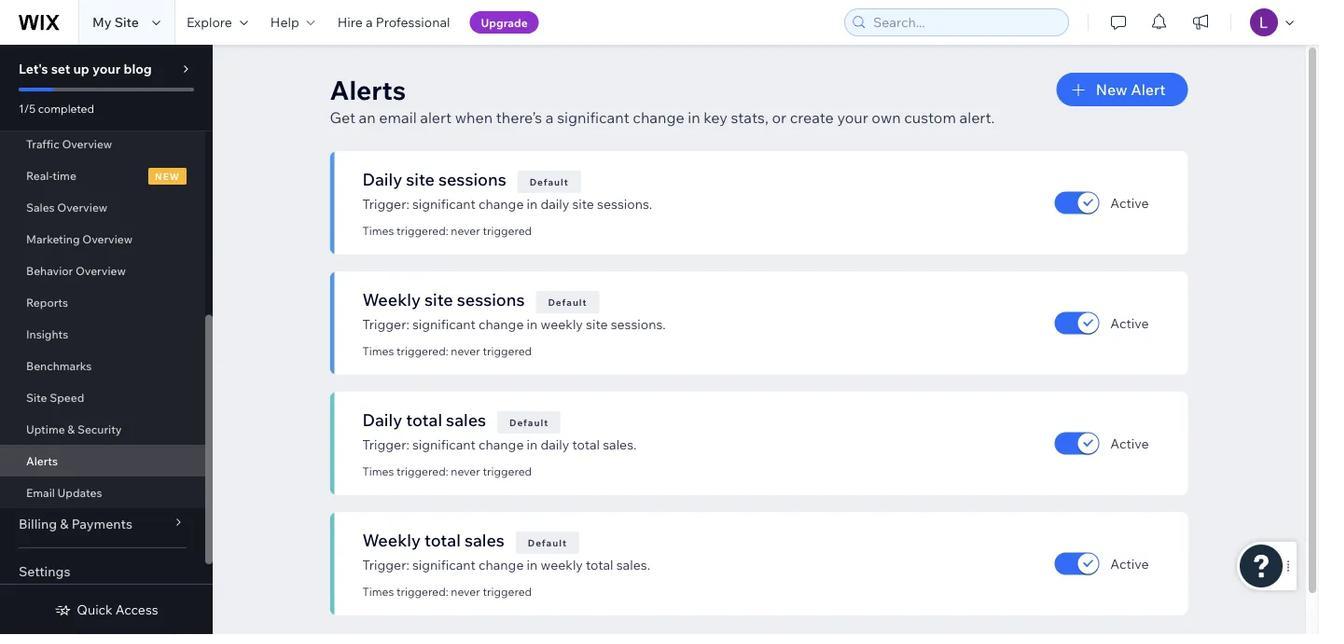 Task type: describe. For each thing, give the bounding box(es) containing it.
times for daily total sales
[[362, 465, 394, 479]]

there's
[[496, 108, 542, 127]]

up
[[73, 61, 89, 77]]

my
[[92, 14, 112, 30]]

get
[[330, 108, 356, 127]]

sessions. for daily site sessions
[[597, 196, 652, 212]]

real-
[[26, 168, 53, 182]]

overview for behavior overview
[[76, 264, 126, 278]]

default for daily total sales
[[510, 417, 549, 428]]

sidebar element
[[0, 0, 213, 635]]

times for daily site sessions
[[362, 224, 394, 238]]

trigger: significant change in daily total sales.
[[362, 437, 637, 453]]

triggered for daily total sales
[[483, 465, 532, 479]]

times triggered: never triggered for weekly site sessions
[[362, 344, 532, 358]]

weekly for weekly site sessions
[[362, 289, 421, 310]]

my site
[[92, 14, 139, 30]]

daily for daily total sales
[[362, 409, 402, 430]]

your inside sidebar element
[[92, 61, 121, 77]]

benchmarks link
[[0, 350, 205, 382]]

explore
[[187, 14, 232, 30]]

never for weekly total sales
[[451, 585, 480, 599]]

uptime & security link
[[0, 413, 205, 445]]

own
[[872, 108, 901, 127]]

weekly for sales
[[541, 557, 583, 573]]

speed
[[50, 390, 84, 404]]

new alert
[[1096, 80, 1166, 99]]

create
[[790, 108, 834, 127]]

stats,
[[731, 108, 769, 127]]

site speed link
[[0, 382, 205, 413]]

never for daily total sales
[[451, 465, 480, 479]]

reports
[[26, 295, 68, 309]]

billing & payments button
[[0, 509, 205, 540]]

in for daily site sessions
[[527, 196, 538, 212]]

or
[[772, 108, 787, 127]]

triggered for daily site sessions
[[483, 224, 532, 238]]

sessions. for weekly site sessions
[[611, 316, 666, 333]]

real-time
[[26, 168, 76, 182]]

triggered: for daily total sales
[[397, 465, 448, 479]]

settings link
[[0, 556, 205, 588]]

updates
[[57, 486, 102, 500]]

benchmarks
[[26, 359, 92, 373]]

uptime & security
[[26, 422, 122, 436]]

insights
[[26, 327, 68, 341]]

behavior
[[26, 264, 73, 278]]

triggered for weekly total sales
[[483, 585, 532, 599]]

hire a professional
[[337, 14, 450, 30]]

alerts get an email alert when there's a significant change in key stats, or create your own custom alert.
[[330, 73, 995, 127]]

new
[[155, 170, 180, 182]]

weekly total sales
[[362, 529, 505, 550]]

trigger: significant change in weekly total sales.
[[362, 557, 650, 573]]

completed
[[38, 101, 94, 115]]

in inside alerts get an email alert when there's a significant change in key stats, or create your own custom alert.
[[688, 108, 700, 127]]

let's
[[19, 61, 48, 77]]

overview for traffic overview
[[62, 137, 112, 151]]

hire a professional link
[[326, 0, 461, 45]]

change for weekly total sales
[[479, 557, 524, 573]]

quick access
[[77, 602, 158, 618]]

times triggered: never triggered for weekly total sales
[[362, 585, 532, 599]]

sales overview link
[[0, 191, 205, 223]]

traffic overview link
[[0, 128, 205, 160]]

weekly site sessions
[[362, 289, 525, 310]]

payments
[[72, 516, 132, 532]]

settings
[[19, 564, 70, 580]]

help
[[270, 14, 299, 30]]

email
[[26, 486, 55, 500]]

site speed
[[26, 390, 84, 404]]

triggered: for weekly site sessions
[[397, 344, 448, 358]]

change for daily site sessions
[[479, 196, 524, 212]]

overview for marketing overview
[[82, 232, 133, 246]]

triggered: for daily site sessions
[[397, 224, 448, 238]]

1/5
[[19, 101, 36, 115]]

insights link
[[0, 318, 205, 350]]

significant for weekly site sessions
[[412, 316, 476, 333]]

sales overview
[[26, 200, 107, 214]]

an
[[359, 108, 376, 127]]

set
[[51, 61, 70, 77]]

& for security
[[67, 422, 75, 436]]

active for weekly site sessions
[[1111, 315, 1149, 331]]

alert.
[[960, 108, 995, 127]]

alert
[[1131, 80, 1166, 99]]

in for weekly site sessions
[[527, 316, 538, 333]]

uptime
[[26, 422, 65, 436]]

security
[[77, 422, 122, 436]]

default for weekly total sales
[[528, 537, 567, 549]]

billing & payments
[[19, 516, 132, 532]]

your inside alerts get an email alert when there's a significant change in key stats, or create your own custom alert.
[[837, 108, 868, 127]]

Search... field
[[868, 9, 1063, 35]]

behavior overview link
[[0, 255, 205, 286]]

reports link
[[0, 286, 205, 318]]

overview for sales overview
[[57, 200, 107, 214]]

in for daily total sales
[[527, 437, 538, 453]]

weekly for weekly total sales
[[362, 529, 421, 550]]

change inside alerts get an email alert when there's a significant change in key stats, or create your own custom alert.
[[633, 108, 685, 127]]



Task type: vqa. For each thing, say whether or not it's contained in the screenshot.
there's
yes



Task type: locate. For each thing, give the bounding box(es) containing it.
default for weekly site sessions
[[548, 296, 587, 308]]

in
[[688, 108, 700, 127], [527, 196, 538, 212], [527, 316, 538, 333], [527, 437, 538, 453], [527, 557, 538, 573]]

overview down sales overview link at the top left of the page
[[82, 232, 133, 246]]

0 horizontal spatial your
[[92, 61, 121, 77]]

sessions up "trigger: significant change in weekly site sessions."
[[457, 289, 525, 310]]

sales up trigger: significant change in weekly total sales.
[[465, 529, 505, 550]]

0 vertical spatial site
[[114, 14, 139, 30]]

never for daily site sessions
[[451, 224, 480, 238]]

significant down weekly total sales
[[412, 557, 476, 573]]

alerts up email
[[26, 454, 58, 468]]

change down weekly site sessions
[[479, 316, 524, 333]]

alert
[[420, 108, 452, 127]]

triggered:
[[397, 224, 448, 238], [397, 344, 448, 358], [397, 465, 448, 479], [397, 585, 448, 599]]

change for daily total sales
[[479, 437, 524, 453]]

triggered: down daily site sessions
[[397, 224, 448, 238]]

1 weekly from the top
[[362, 289, 421, 310]]

never for weekly site sessions
[[451, 344, 480, 358]]

1 vertical spatial sales
[[465, 529, 505, 550]]

site inside sidebar element
[[26, 390, 47, 404]]

1 horizontal spatial your
[[837, 108, 868, 127]]

0 horizontal spatial alerts
[[26, 454, 58, 468]]

0 vertical spatial sales
[[446, 409, 486, 430]]

default up 'trigger: significant change in daily total sales.'
[[510, 417, 549, 428]]

significant for daily site sessions
[[412, 196, 476, 212]]

3 never from the top
[[451, 465, 480, 479]]

your right up
[[92, 61, 121, 77]]

2 triggered from the top
[[483, 344, 532, 358]]

significant right there's
[[557, 108, 630, 127]]

traffic
[[26, 137, 59, 151]]

trigger: down weekly total sales
[[362, 557, 409, 573]]

0 vertical spatial weekly
[[541, 316, 583, 333]]

4 active from the top
[[1111, 556, 1149, 572]]

times down weekly total sales
[[362, 585, 394, 599]]

1 horizontal spatial alerts
[[330, 73, 406, 106]]

0 vertical spatial alerts
[[330, 73, 406, 106]]

access
[[116, 602, 158, 618]]

marketing
[[26, 232, 80, 246]]

upgrade
[[481, 15, 528, 29]]

triggered: down weekly total sales
[[397, 585, 448, 599]]

email updates
[[26, 486, 102, 500]]

default for daily site sessions
[[530, 176, 569, 188]]

1 times triggered: never triggered from the top
[[362, 224, 532, 238]]

2 never from the top
[[451, 344, 480, 358]]

trigger: down daily total sales
[[362, 437, 409, 453]]

times triggered: never triggered down daily total sales
[[362, 465, 532, 479]]

sessions.
[[597, 196, 652, 212], [611, 316, 666, 333]]

times for weekly total sales
[[362, 585, 394, 599]]

1 weekly from the top
[[541, 316, 583, 333]]

1 horizontal spatial site
[[114, 14, 139, 30]]

default up "trigger: significant change in weekly site sessions."
[[548, 296, 587, 308]]

times down daily total sales
[[362, 465, 394, 479]]

4 never from the top
[[451, 585, 480, 599]]

trigger: down daily site sessions
[[362, 196, 409, 212]]

trigger: for weekly total sales
[[362, 557, 409, 573]]

times triggered: never triggered for daily site sessions
[[362, 224, 532, 238]]

marketing overview link
[[0, 223, 205, 255]]

when
[[455, 108, 493, 127]]

sales for weekly total sales
[[465, 529, 505, 550]]

sessions
[[439, 168, 506, 189], [457, 289, 525, 310]]

1 daily from the top
[[541, 196, 569, 212]]

4 triggered from the top
[[483, 585, 532, 599]]

1 vertical spatial sessions.
[[611, 316, 666, 333]]

a right hire
[[366, 14, 373, 30]]

1 horizontal spatial a
[[546, 108, 554, 127]]

alerts up an
[[330, 73, 406, 106]]

4 times triggered: never triggered from the top
[[362, 585, 532, 599]]

times triggered: never triggered down weekly total sales
[[362, 585, 532, 599]]

0 vertical spatial sales.
[[603, 437, 637, 453]]

upgrade button
[[470, 11, 539, 34]]

trigger: significant change in daily site sessions.
[[362, 196, 652, 212]]

time
[[53, 168, 76, 182]]

1 vertical spatial a
[[546, 108, 554, 127]]

trigger: down weekly site sessions
[[362, 316, 409, 333]]

never down trigger: significant change in weekly total sales.
[[451, 585, 480, 599]]

daily
[[541, 196, 569, 212], [541, 437, 569, 453]]

change down daily total sales
[[479, 437, 524, 453]]

4 trigger: from the top
[[362, 557, 409, 573]]

active for daily site sessions
[[1111, 195, 1149, 211]]

2 weekly from the top
[[362, 529, 421, 550]]

quick access button
[[54, 602, 158, 619]]

quick
[[77, 602, 113, 618]]

times triggered: never triggered for daily total sales
[[362, 465, 532, 479]]

2 daily from the top
[[541, 437, 569, 453]]

site
[[114, 14, 139, 30], [26, 390, 47, 404]]

times triggered: never triggered down daily site sessions
[[362, 224, 532, 238]]

significant inside alerts get an email alert when there's a significant change in key stats, or create your own custom alert.
[[557, 108, 630, 127]]

significant for daily total sales
[[412, 437, 476, 453]]

triggered
[[483, 224, 532, 238], [483, 344, 532, 358], [483, 465, 532, 479], [483, 585, 532, 599]]

0 horizontal spatial site
[[26, 390, 47, 404]]

never down 'trigger: significant change in daily total sales.'
[[451, 465, 480, 479]]

0 vertical spatial daily
[[362, 168, 402, 189]]

new alert button
[[1057, 73, 1188, 106]]

active for daily total sales
[[1111, 435, 1149, 452]]

significant down daily site sessions
[[412, 196, 476, 212]]

daily for daily site sessions
[[362, 168, 402, 189]]

in for weekly total sales
[[527, 557, 538, 573]]

3 triggered from the top
[[483, 465, 532, 479]]

1 daily from the top
[[362, 168, 402, 189]]

help button
[[259, 0, 326, 45]]

0 vertical spatial daily
[[541, 196, 569, 212]]

overview inside 'link'
[[76, 264, 126, 278]]

sessions for daily site sessions
[[439, 168, 506, 189]]

2 times triggered: never triggered from the top
[[362, 344, 532, 358]]

triggered down 'trigger: significant change in daily total sales.'
[[483, 465, 532, 479]]

site left speed
[[26, 390, 47, 404]]

significant down weekly site sessions
[[412, 316, 476, 333]]

overview up time
[[62, 137, 112, 151]]

blog
[[124, 61, 152, 77]]

1 vertical spatial weekly
[[541, 557, 583, 573]]

never down "trigger: significant change in weekly site sessions."
[[451, 344, 480, 358]]

triggered down "trigger: significant change in weekly site sessions."
[[483, 344, 532, 358]]

total
[[406, 409, 442, 430], [572, 437, 600, 453], [425, 529, 461, 550], [586, 557, 614, 573]]

a inside alerts get an email alert when there's a significant change in key stats, or create your own custom alert.
[[546, 108, 554, 127]]

triggered: down weekly site sessions
[[397, 344, 448, 358]]

overview
[[62, 137, 112, 151], [57, 200, 107, 214], [82, 232, 133, 246], [76, 264, 126, 278]]

alerts inside sidebar element
[[26, 454, 58, 468]]

&
[[67, 422, 75, 436], [60, 516, 69, 532]]

daily site sessions
[[362, 168, 506, 189]]

overview up reports link
[[76, 264, 126, 278]]

triggered: down daily total sales
[[397, 465, 448, 479]]

default
[[530, 176, 569, 188], [548, 296, 587, 308], [510, 417, 549, 428], [528, 537, 567, 549]]

times triggered: never triggered down weekly site sessions
[[362, 344, 532, 358]]

1 vertical spatial daily
[[541, 437, 569, 453]]

change left key
[[633, 108, 685, 127]]

1 vertical spatial sales.
[[616, 557, 650, 573]]

significant for weekly total sales
[[412, 557, 476, 573]]

times down daily site sessions
[[362, 224, 394, 238]]

active
[[1111, 195, 1149, 211], [1111, 315, 1149, 331], [1111, 435, 1149, 452], [1111, 556, 1149, 572]]

daily
[[362, 168, 402, 189], [362, 409, 402, 430]]

sales
[[446, 409, 486, 430], [465, 529, 505, 550]]

0 horizontal spatial a
[[366, 14, 373, 30]]

1 never from the top
[[451, 224, 480, 238]]

trigger: for daily total sales
[[362, 437, 409, 453]]

1 vertical spatial alerts
[[26, 454, 58, 468]]

sales up 'trigger: significant change in daily total sales.'
[[446, 409, 486, 430]]

sales. for weekly total sales
[[616, 557, 650, 573]]

sales.
[[603, 437, 637, 453], [616, 557, 650, 573]]

a
[[366, 14, 373, 30], [546, 108, 554, 127]]

alerts link
[[0, 445, 205, 477]]

0 vertical spatial a
[[366, 14, 373, 30]]

active for weekly total sales
[[1111, 556, 1149, 572]]

your
[[92, 61, 121, 77], [837, 108, 868, 127]]

change down daily site sessions
[[479, 196, 524, 212]]

significant
[[557, 108, 630, 127], [412, 196, 476, 212], [412, 316, 476, 333], [412, 437, 476, 453], [412, 557, 476, 573]]

triggered for weekly site sessions
[[483, 344, 532, 358]]

traffic overview
[[26, 137, 112, 151]]

alerts for alerts
[[26, 454, 58, 468]]

sales for daily total sales
[[446, 409, 486, 430]]

0 vertical spatial sessions
[[439, 168, 506, 189]]

daily for sales
[[541, 437, 569, 453]]

0 vertical spatial sessions.
[[597, 196, 652, 212]]

triggered: for weekly total sales
[[397, 585, 448, 599]]

3 trigger: from the top
[[362, 437, 409, 453]]

& inside dropdown button
[[60, 516, 69, 532]]

1/5 completed
[[19, 101, 94, 115]]

& right 'uptime'
[[67, 422, 75, 436]]

overview up the marketing overview
[[57, 200, 107, 214]]

times for weekly site sessions
[[362, 344, 394, 358]]

1 active from the top
[[1111, 195, 1149, 211]]

3 times triggered: never triggered from the top
[[362, 465, 532, 479]]

1 vertical spatial daily
[[362, 409, 402, 430]]

sales
[[26, 200, 55, 214]]

sales. for daily total sales
[[603, 437, 637, 453]]

email updates link
[[0, 477, 205, 509]]

default up trigger: significant change in daily site sessions. on the top
[[530, 176, 569, 188]]

& for payments
[[60, 516, 69, 532]]

significant down daily total sales
[[412, 437, 476, 453]]

daily total sales
[[362, 409, 486, 430]]

let's set up your blog
[[19, 61, 152, 77]]

new
[[1096, 80, 1128, 99]]

professional
[[376, 14, 450, 30]]

never down trigger: significant change in daily site sessions. on the top
[[451, 224, 480, 238]]

daily for sessions
[[541, 196, 569, 212]]

alerts inside alerts get an email alert when there's a significant change in key stats, or create your own custom alert.
[[330, 73, 406, 106]]

2 weekly from the top
[[541, 557, 583, 573]]

trigger: for daily site sessions
[[362, 196, 409, 212]]

1 vertical spatial weekly
[[362, 529, 421, 550]]

1 vertical spatial your
[[837, 108, 868, 127]]

change for weekly site sessions
[[479, 316, 524, 333]]

4 triggered: from the top
[[397, 585, 448, 599]]

1 times from the top
[[362, 224, 394, 238]]

1 trigger: from the top
[[362, 196, 409, 212]]

2 daily from the top
[[362, 409, 402, 430]]

2 trigger: from the top
[[362, 316, 409, 333]]

behavior overview
[[26, 264, 126, 278]]

& right the billing
[[60, 516, 69, 532]]

1 vertical spatial site
[[26, 390, 47, 404]]

change down weekly total sales
[[479, 557, 524, 573]]

sessions for weekly site sessions
[[457, 289, 525, 310]]

1 vertical spatial sessions
[[457, 289, 525, 310]]

2 triggered: from the top
[[397, 344, 448, 358]]

alerts for alerts get an email alert when there's a significant change in key stats, or create your own custom alert.
[[330, 73, 406, 106]]

site right my
[[114, 14, 139, 30]]

trigger: for weekly site sessions
[[362, 316, 409, 333]]

custom
[[904, 108, 956, 127]]

1 triggered: from the top
[[397, 224, 448, 238]]

email
[[379, 108, 417, 127]]

sessions up trigger: significant change in daily site sessions. on the top
[[439, 168, 506, 189]]

triggered down trigger: significant change in daily site sessions. on the top
[[483, 224, 532, 238]]

a right there's
[[546, 108, 554, 127]]

hire
[[337, 14, 363, 30]]

times
[[362, 224, 394, 238], [362, 344, 394, 358], [362, 465, 394, 479], [362, 585, 394, 599]]

0 vertical spatial weekly
[[362, 289, 421, 310]]

triggered down trigger: significant change in weekly total sales.
[[483, 585, 532, 599]]

0 vertical spatial your
[[92, 61, 121, 77]]

weekly
[[541, 316, 583, 333], [541, 557, 583, 573]]

4 times from the top
[[362, 585, 394, 599]]

weekly for sessions
[[541, 316, 583, 333]]

marketing overview
[[26, 232, 133, 246]]

3 times from the top
[[362, 465, 394, 479]]

weekly
[[362, 289, 421, 310], [362, 529, 421, 550]]

your left own
[[837, 108, 868, 127]]

3 triggered: from the top
[[397, 465, 448, 479]]

times up daily total sales
[[362, 344, 394, 358]]

never
[[451, 224, 480, 238], [451, 344, 480, 358], [451, 465, 480, 479], [451, 585, 480, 599]]

2 times from the top
[[362, 344, 394, 358]]

1 vertical spatial &
[[60, 516, 69, 532]]

0 vertical spatial &
[[67, 422, 75, 436]]

billing
[[19, 516, 57, 532]]

key
[[704, 108, 728, 127]]

3 active from the top
[[1111, 435, 1149, 452]]

default up trigger: significant change in weekly total sales.
[[528, 537, 567, 549]]

trigger: significant change in weekly site sessions.
[[362, 316, 666, 333]]

2 active from the top
[[1111, 315, 1149, 331]]

1 triggered from the top
[[483, 224, 532, 238]]



